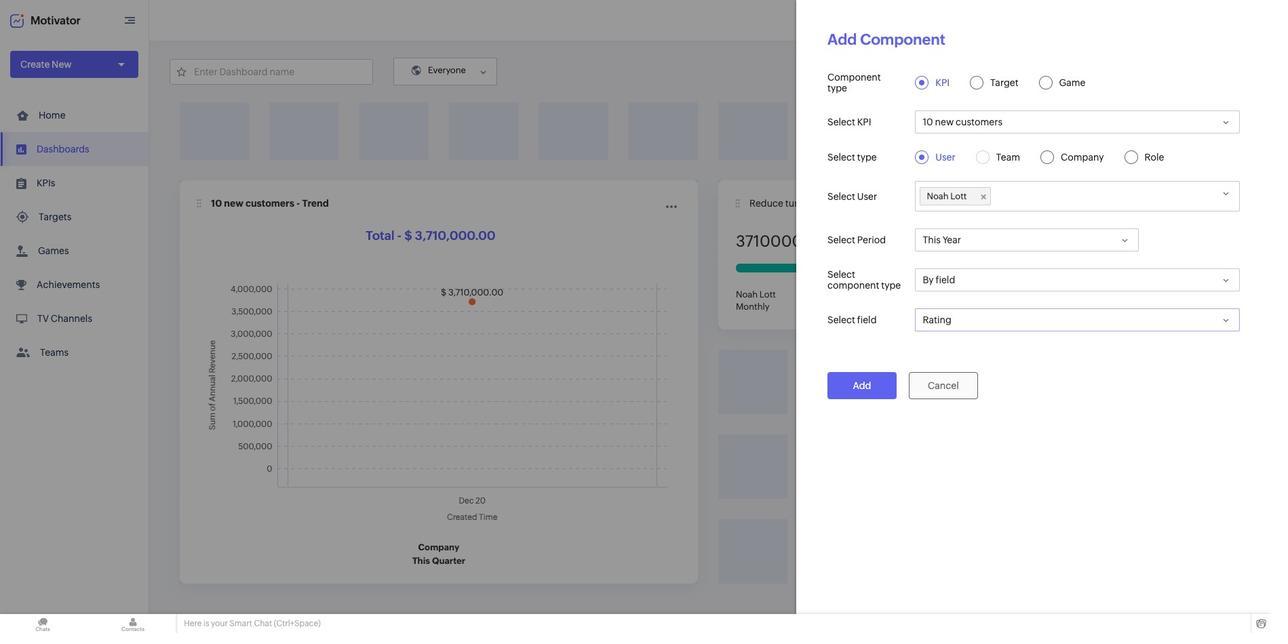 Task type: locate. For each thing, give the bounding box(es) containing it.
is
[[204, 620, 209, 629]]

select component type
[[828, 269, 902, 291]]

0 vertical spatial 10
[[923, 117, 934, 128]]

select for select period
[[828, 235, 856, 246]]

3710000
[[736, 233, 803, 250]]

role
[[1145, 152, 1165, 163]]

games
[[38, 246, 69, 257]]

0 horizontal spatial -
[[297, 198, 300, 209]]

type down "select kpi"
[[858, 152, 877, 163]]

select period
[[828, 235, 886, 246]]

1 horizontal spatial field
[[936, 275, 956, 286]]

user right time
[[858, 191, 878, 202]]

4 select from the top
[[828, 235, 856, 246]]

1 vertical spatial field
[[858, 315, 877, 326]]

field down component in the right of the page
[[858, 315, 877, 326]]

customers inside field
[[956, 117, 1003, 128]]

3 select from the top
[[828, 191, 856, 202]]

0 horizontal spatial kpi
[[858, 117, 872, 128]]

reduce turnover time
[[750, 198, 845, 209]]

user
[[936, 152, 956, 163], [858, 191, 878, 202]]

10
[[923, 117, 934, 128], [211, 198, 222, 209]]

0 horizontal spatial new
[[224, 198, 244, 209]]

1 vertical spatial new
[[224, 198, 244, 209]]

new inside field
[[936, 117, 954, 128]]

customers left trend
[[246, 198, 295, 209]]

6 select from the top
[[828, 315, 856, 326]]

1 vertical spatial company
[[419, 543, 460, 553]]

select type
[[828, 152, 877, 163]]

select left period
[[828, 235, 856, 246]]

noah up monthly
[[736, 290, 758, 300]]

select right turnover
[[828, 191, 856, 202]]

select
[[828, 117, 856, 128], [828, 152, 856, 163], [828, 191, 856, 202], [828, 235, 856, 246], [828, 269, 856, 280], [828, 315, 856, 326]]

1 vertical spatial lott
[[760, 290, 776, 300]]

Rating field
[[916, 309, 1241, 332]]

lott up year
[[951, 191, 967, 202]]

select inside select component type
[[828, 269, 856, 280]]

0 horizontal spatial 10
[[211, 198, 222, 209]]

0 vertical spatial lott
[[951, 191, 967, 202]]

0 vertical spatial type
[[828, 83, 848, 94]]

this
[[923, 235, 941, 246], [413, 557, 430, 567]]

1 horizontal spatial lott
[[951, 191, 967, 202]]

1 horizontal spatial this
[[923, 235, 941, 246]]

lott for noah lott monthly
[[760, 290, 776, 300]]

0 vertical spatial kpi
[[936, 77, 950, 88]]

type for select type
[[858, 152, 877, 163]]

type up "select kpi"
[[828, 83, 848, 94]]

field inside by field field
[[936, 275, 956, 286]]

list
[[0, 98, 149, 370]]

teams
[[40, 348, 69, 358]]

3,710,000.00
[[415, 229, 496, 243]]

time
[[826, 198, 845, 209]]

1 horizontal spatial add component
[[988, 66, 1062, 77]]

game
[[1060, 77, 1086, 88]]

1 horizontal spatial type
[[858, 152, 877, 163]]

kpis
[[37, 178, 55, 189]]

customers up team
[[956, 117, 1003, 128]]

total - $ 3,710,000.00
[[366, 229, 496, 243]]

target
[[991, 77, 1019, 88]]

field right by
[[936, 275, 956, 286]]

company this quarter
[[413, 543, 466, 567]]

1 select from the top
[[828, 117, 856, 128]]

0 horizontal spatial company
[[419, 543, 460, 553]]

select up select type
[[828, 117, 856, 128]]

type
[[828, 83, 848, 94], [858, 152, 877, 163], [882, 280, 902, 291]]

1 vertical spatial -
[[397, 229, 402, 243]]

1 horizontal spatial customers
[[956, 117, 1003, 128]]

0 vertical spatial new
[[936, 117, 954, 128]]

0 horizontal spatial field
[[858, 315, 877, 326]]

chats image
[[0, 615, 86, 634]]

component
[[861, 31, 946, 48], [1008, 66, 1062, 77], [828, 72, 881, 83]]

0 vertical spatial add
[[828, 31, 858, 48]]

10 new customers
[[923, 117, 1003, 128]]

type for component type
[[828, 83, 848, 94]]

this inside field
[[923, 235, 941, 246]]

noah
[[927, 191, 949, 202], [736, 290, 758, 300]]

0 vertical spatial this
[[923, 235, 941, 246]]

field for select field
[[858, 315, 877, 326]]

1 horizontal spatial new
[[936, 117, 954, 128]]

add component
[[828, 31, 946, 48], [988, 66, 1062, 77]]

select down select period
[[828, 269, 856, 280]]

1 horizontal spatial company
[[1062, 152, 1105, 163]]

noah up this year
[[927, 191, 949, 202]]

component up target
[[1008, 66, 1062, 77]]

add button
[[828, 373, 897, 400]]

component
[[828, 280, 880, 291]]

10 inside 10 new customers field
[[923, 117, 934, 128]]

channels
[[51, 314, 92, 324]]

lott inside noah lott field
[[951, 191, 967, 202]]

-
[[297, 198, 300, 209], [397, 229, 402, 243]]

add up component type
[[828, 31, 858, 48]]

kpi up 10 new customers
[[936, 77, 950, 88]]

0 horizontal spatial this
[[413, 557, 430, 567]]

add component button
[[970, 58, 1079, 85]]

1 vertical spatial 10
[[211, 198, 222, 209]]

0 vertical spatial noah
[[927, 191, 949, 202]]

0 horizontal spatial noah
[[736, 290, 758, 300]]

By field field
[[916, 269, 1241, 292]]

add component up target
[[988, 66, 1062, 77]]

by field
[[923, 275, 956, 286]]

1 vertical spatial add
[[988, 66, 1006, 77]]

1 horizontal spatial user
[[936, 152, 956, 163]]

turnover
[[786, 198, 824, 209]]

user up noah lott
[[936, 152, 956, 163]]

noah inside noah lott monthly
[[736, 290, 758, 300]]

0 vertical spatial field
[[936, 275, 956, 286]]

0 horizontal spatial lott
[[760, 290, 776, 300]]

0 horizontal spatial customers
[[246, 198, 295, 209]]

add component up component type
[[828, 31, 946, 48]]

lott up monthly
[[760, 290, 776, 300]]

user image
[[1230, 10, 1252, 31]]

customers
[[956, 117, 1003, 128], [246, 198, 295, 209]]

0 horizontal spatial user
[[858, 191, 878, 202]]

component up "select kpi"
[[828, 72, 881, 83]]

noah lott
[[927, 191, 967, 202]]

noah inside field
[[927, 191, 949, 202]]

customers for 10 new customers
[[956, 117, 1003, 128]]

component type
[[828, 72, 881, 94]]

home
[[39, 110, 66, 121]]

add inside button
[[853, 381, 872, 392]]

10 new customers field
[[916, 111, 1241, 134]]

select down component in the right of the page
[[828, 315, 856, 326]]

2 vertical spatial type
[[882, 280, 902, 291]]

- left trend
[[297, 198, 300, 209]]

this year
[[923, 235, 962, 246]]

0 vertical spatial customers
[[956, 117, 1003, 128]]

lott
[[951, 191, 967, 202], [760, 290, 776, 300]]

new
[[936, 117, 954, 128], [224, 198, 244, 209]]

company up 'quarter'
[[419, 543, 460, 553]]

noah for noah lott monthly
[[736, 290, 758, 300]]

1 horizontal spatial kpi
[[936, 77, 950, 88]]

field
[[936, 275, 956, 286], [858, 315, 877, 326]]

company down 10 new customers field
[[1062, 152, 1105, 163]]

select down "select kpi"
[[828, 152, 856, 163]]

lott inside noah lott monthly
[[760, 290, 776, 300]]

0 horizontal spatial type
[[828, 83, 848, 94]]

2 select from the top
[[828, 152, 856, 163]]

1 horizontal spatial noah
[[927, 191, 949, 202]]

kpi up select type
[[858, 117, 872, 128]]

add component inside add component button
[[988, 66, 1062, 77]]

type left by
[[882, 280, 902, 291]]

add down select field at right
[[853, 381, 872, 392]]

company
[[1062, 152, 1105, 163], [419, 543, 460, 553]]

add up target
[[988, 66, 1006, 77]]

2 horizontal spatial type
[[882, 280, 902, 291]]

company inside company this quarter
[[419, 543, 460, 553]]

achievements
[[37, 280, 100, 290]]

select kpi
[[828, 117, 872, 128]]

0 horizontal spatial add component
[[828, 31, 946, 48]]

10 for 10 new customers - trend
[[211, 198, 222, 209]]

add
[[828, 31, 858, 48], [988, 66, 1006, 77], [853, 381, 872, 392]]

0 vertical spatial company
[[1062, 152, 1105, 163]]

1 vertical spatial noah
[[736, 290, 758, 300]]

1 horizontal spatial 10
[[923, 117, 934, 128]]

1 vertical spatial this
[[413, 557, 430, 567]]

select for select kpi
[[828, 117, 856, 128]]

- left $
[[397, 229, 402, 243]]

this left year
[[923, 235, 941, 246]]

this inside company this quarter
[[413, 557, 430, 567]]

1 vertical spatial user
[[858, 191, 878, 202]]

1 vertical spatial kpi
[[858, 117, 872, 128]]

5 select from the top
[[828, 269, 856, 280]]

2 vertical spatial add
[[853, 381, 872, 392]]

1 horizontal spatial -
[[397, 229, 402, 243]]

1 vertical spatial type
[[858, 152, 877, 163]]

type inside component type
[[828, 83, 848, 94]]

1 vertical spatial add component
[[988, 66, 1062, 77]]

dashboards
[[37, 144, 89, 155]]

kpi
[[936, 77, 950, 88], [858, 117, 872, 128]]

monthly
[[736, 302, 770, 312]]

this left 'quarter'
[[413, 557, 430, 567]]

select field
[[828, 315, 877, 326]]

1 vertical spatial customers
[[246, 198, 295, 209]]



Task type: describe. For each thing, give the bounding box(es) containing it.
chat
[[254, 620, 272, 629]]

customers for 10 new customers - trend
[[246, 198, 295, 209]]

new for 10 new customers
[[936, 117, 954, 128]]

lott for noah lott
[[951, 191, 967, 202]]

total
[[366, 229, 395, 243]]

select for select component type
[[828, 269, 856, 280]]

period
[[858, 235, 886, 246]]

motivator
[[31, 14, 81, 27]]

select for select field
[[828, 315, 856, 326]]

your
[[211, 620, 228, 629]]

add inside button
[[988, 66, 1006, 77]]

component up component type
[[861, 31, 946, 48]]

new
[[52, 59, 72, 70]]

$
[[405, 229, 412, 243]]

here is your smart chat (ctrl+space)
[[184, 620, 321, 629]]

noah lott monthly
[[736, 290, 776, 312]]

smart
[[230, 620, 252, 629]]

cancel
[[928, 381, 960, 392]]

(ctrl+space)
[[274, 620, 321, 629]]

reduce
[[750, 198, 784, 209]]

year
[[943, 235, 962, 246]]

select user
[[828, 191, 878, 202]]

select for select type
[[828, 152, 856, 163]]

rating
[[923, 315, 952, 326]]

team
[[997, 152, 1021, 163]]

new for 10 new customers - trend
[[224, 198, 244, 209]]

company for company this quarter
[[419, 543, 460, 553]]

by
[[923, 275, 934, 286]]

component inside button
[[1008, 66, 1062, 77]]

create
[[20, 59, 50, 70]]

company for company
[[1062, 152, 1105, 163]]

tv
[[37, 314, 49, 324]]

0 vertical spatial add component
[[828, 31, 946, 48]]

quarter
[[432, 557, 466, 567]]

10 new customers - trend
[[211, 198, 329, 209]]

select for select user
[[828, 191, 856, 202]]

type inside select component type
[[882, 280, 902, 291]]

tv channels
[[37, 314, 92, 324]]

0 vertical spatial user
[[936, 152, 956, 163]]

create new
[[20, 59, 72, 70]]

contacts image
[[90, 615, 176, 634]]

10 for 10 new customers
[[923, 117, 934, 128]]

Noah Lott field
[[916, 181, 1241, 212]]

trend
[[302, 198, 329, 209]]

Enter Dashboard name text field
[[170, 59, 373, 84]]

This Year field
[[916, 229, 1140, 252]]

list containing home
[[0, 98, 149, 370]]

field for by field
[[936, 275, 956, 286]]

here
[[184, 620, 202, 629]]

cancel button
[[909, 373, 979, 400]]

0 vertical spatial -
[[297, 198, 300, 209]]

noah for noah lott
[[927, 191, 949, 202]]

targets
[[39, 212, 71, 223]]



Task type: vqa. For each thing, say whether or not it's contained in the screenshot.
Select associated with Select type
yes



